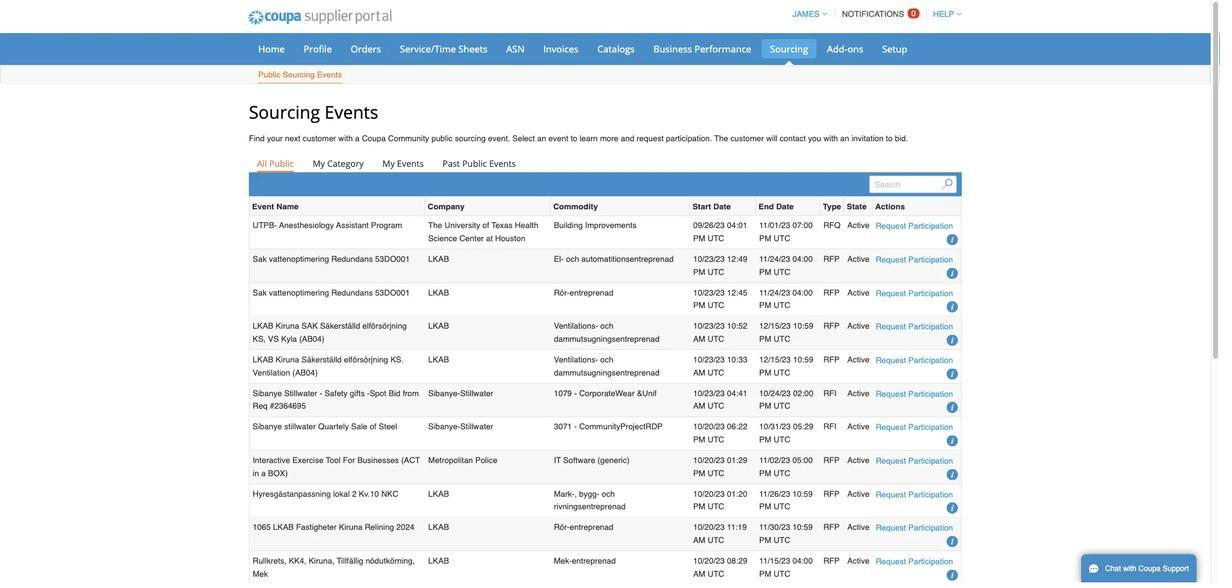 Task type: locate. For each thing, give the bounding box(es) containing it.
2 request from the top
[[876, 255, 907, 264]]

7 request from the top
[[876, 423, 907, 432]]

utc inside '10/23/23 04:41 am utc'
[[708, 402, 725, 411]]

04:41
[[728, 389, 748, 398]]

sibanye- right from
[[429, 389, 461, 398]]

12/15/23 right 10:52 at the right of the page
[[760, 322, 791, 331]]

2 redundans from the top
[[331, 288, 373, 297]]

0 vertical spatial vattenoptimering
[[269, 254, 329, 264]]

4 am from the top
[[694, 536, 706, 546]]

2 ventilations- och dammutsugningsentreprenad from the top
[[554, 355, 660, 378]]

säkerställd right sak
[[320, 322, 360, 331]]

utc inside '10/23/23 12:45 pm utc'
[[708, 301, 725, 310]]

0 vertical spatial rör-entreprenad
[[554, 288, 614, 297]]

2 12/15/23 from the top
[[760, 355, 791, 365]]

1 my from the left
[[313, 157, 325, 169]]

2 vertical spatial kiruna
[[339, 523, 363, 533]]

4 10/20/23 from the top
[[694, 523, 725, 533]]

12/15/23 10:59 pm utc right 10:52 at the right of the page
[[760, 322, 814, 344]]

request participation for 01:20
[[876, 490, 954, 500]]

coupa supplier portal image
[[240, 2, 401, 33]]

04:00 for 10/23/23 12:45 pm utc
[[793, 288, 813, 297]]

7 participation from the top
[[909, 423, 954, 432]]

0 vertical spatial entreprenad
[[570, 288, 614, 297]]

- left safety
[[320, 389, 322, 398]]

rfp for 10/23/23 10:33 am utc
[[824, 355, 840, 365]]

utc inside 10/20/23 11:19 am utc
[[708, 536, 725, 546]]

1 10/20/23 from the top
[[694, 422, 725, 432]]

assistant
[[336, 221, 369, 230]]

sak up ks,
[[253, 288, 267, 297]]

am inside 10/23/23 10:33 am utc
[[694, 368, 706, 378]]

12/15/23 10:59 pm utc up 10/24/23
[[760, 355, 814, 378]]

request for 10:52
[[876, 322, 907, 332]]

10/20/23 inside 10/20/23 01:29 pm utc
[[694, 456, 725, 465]]

1 horizontal spatial my
[[383, 157, 395, 169]]

0 horizontal spatial my
[[313, 157, 325, 169]]

1 04:00 from the top
[[793, 254, 813, 264]]

pm inside 11/26/23 10:59 pm utc
[[760, 503, 772, 512]]

1 vertical spatial the
[[429, 221, 443, 230]]

2 active from the top
[[848, 254, 870, 264]]

(ab04) down sak
[[299, 335, 325, 344]]

rfp for 10/20/23 08:29 am utc
[[824, 557, 840, 566]]

rfp for 10/23/23 10:52 am utc
[[824, 322, 840, 331]]

1 request participation button from the top
[[876, 220, 954, 233]]

elförsörjning left ks.
[[344, 355, 388, 365]]

5 participation from the top
[[909, 356, 954, 365]]

10/23/23 left 04:41
[[694, 389, 725, 398]]

pm up 10/23/23 10:52 am utc
[[694, 301, 706, 310]]

1 vertical spatial (ab04)
[[293, 368, 318, 378]]

with up category
[[339, 134, 353, 143]]

1 rör-entreprenad from the top
[[554, 288, 614, 297]]

to
[[571, 134, 578, 143], [886, 134, 893, 143]]

request participation button for 04:01
[[876, 220, 954, 233]]

pm down 11/01/23
[[760, 234, 772, 243]]

5 10/20/23 from the top
[[694, 557, 725, 566]]

bid
[[389, 389, 401, 398]]

tab list
[[249, 154, 962, 172]]

2 am from the top
[[694, 368, 706, 378]]

pm inside '10/23/23 12:45 pm utc'
[[694, 301, 706, 310]]

hyresgästanpassning
[[253, 490, 331, 499]]

elförsörjning up ks.
[[363, 322, 407, 331]]

2 request participation button from the top
[[876, 253, 954, 266]]

10:59 for 10/23/23 10:52 am utc
[[794, 322, 814, 331]]

vs
[[268, 335, 279, 344]]

active for 10/20/23 01:20 pm utc
[[848, 490, 870, 499]]

1 vertical spatial of
[[370, 422, 377, 432]]

coupa inside button
[[1139, 565, 1161, 574]]

to left learn
[[571, 134, 578, 143]]

10 request participation from the top
[[876, 524, 954, 533]]

10/20/23 inside 10/20/23 01:20 pm utc
[[694, 490, 725, 499]]

9 request participation button from the top
[[876, 488, 954, 502]]

8 rfp from the top
[[824, 557, 840, 566]]

11/24/23 04:00 pm utc for 12:45
[[760, 288, 813, 310]]

am up '10/23/23 04:41 am utc' on the bottom of the page
[[694, 368, 706, 378]]

7 request participation from the top
[[876, 423, 954, 432]]

och for 10/23/23 12:49 pm utc
[[566, 254, 580, 264]]

10/20/23 01:20 pm utc
[[694, 490, 748, 512]]

1 11/24/23 from the top
[[760, 254, 791, 264]]

2 dammutsugningsentreprenad from the top
[[554, 368, 660, 378]]

public for past
[[463, 157, 487, 169]]

vattenoptimering up sak
[[269, 288, 329, 297]]

10/23/23 inside 10/23/23 12:49 pm utc
[[694, 254, 725, 264]]

10/20/23 left 08:29
[[694, 557, 725, 566]]

business performance link
[[646, 39, 760, 58]]

request participation for 08:29
[[876, 557, 954, 567]]

request participation for 04:41
[[876, 389, 954, 399]]

lkab for 10/20/23 11:19 am utc
[[429, 523, 449, 533]]

entreprenad for 10/20/23 11:19 am utc
[[570, 523, 614, 533]]

0 vertical spatial 53do001
[[375, 254, 410, 264]]

10/23/23 for 10/23/23 12:45 pm utc
[[694, 288, 725, 297]]

stillwater inside sibanye stillwater - safety gifts -spot bid from req #2364695
[[284, 389, 317, 398]]

0 horizontal spatial a
[[261, 469, 266, 478]]

of inside the university of texas health science center at houston
[[483, 221, 490, 230]]

pm up 10/20/23 01:20 pm utc
[[694, 469, 706, 478]]

type
[[823, 202, 842, 211]]

request participation for 04:01
[[876, 221, 954, 231]]

0 vertical spatial sak
[[253, 254, 267, 264]]

rör- down el-
[[554, 288, 570, 297]]

10/20/23 for 10/20/23 01:20 pm utc
[[694, 490, 725, 499]]

0 horizontal spatial coupa
[[362, 134, 386, 143]]

10/23/23 inside 10/23/23 10:33 am utc
[[694, 355, 725, 365]]

request participation button
[[876, 220, 954, 233], [876, 253, 954, 266], [876, 287, 954, 300], [876, 320, 954, 334], [876, 354, 954, 367], [876, 388, 954, 401], [876, 421, 954, 434], [876, 455, 954, 468], [876, 488, 954, 502], [876, 522, 954, 535], [876, 556, 954, 569]]

participation for 12:49
[[909, 255, 954, 264]]

orders
[[351, 42, 381, 55]]

- right 3071
[[575, 422, 577, 432]]

53do001 for rör-entreprenad
[[375, 288, 410, 297]]

1 sibanye from the top
[[253, 389, 282, 398]]

1 vertical spatial a
[[261, 469, 266, 478]]

date for start date
[[714, 202, 731, 211]]

04:00 inside 11/15/23 04:00 pm utc
[[793, 557, 813, 566]]

0 vertical spatial dammutsugningsentreprenad
[[554, 335, 660, 344]]

participation for 04:41
[[909, 389, 954, 399]]

10/20/23 left 01:29 at the bottom right of the page
[[694, 456, 725, 465]]

10/20/23 inside 10/20/23 08:29 am utc
[[694, 557, 725, 566]]

sibanye stillwater quartely sale of steel
[[253, 422, 398, 432]]

utc inside 11/30/23 10:59 pm utc
[[774, 536, 791, 546]]

(ab04) inside lkab kiruna säkerställd elförsörjning ks. ventilation (ab04)
[[293, 368, 318, 378]]

3 am from the top
[[694, 402, 706, 411]]

11/24/23 04:00 pm utc right 12:45
[[760, 288, 813, 310]]

pm inside '09/26/23 04:01 pm utc'
[[694, 234, 706, 243]]

9 request from the top
[[876, 490, 907, 500]]

2 date from the left
[[777, 202, 794, 211]]

utc inside 10/20/23 08:29 am utc
[[708, 570, 725, 579]]

0 vertical spatial coupa
[[362, 134, 386, 143]]

pm down 11/01/23 07:00 pm utc
[[760, 267, 772, 277]]

entreprenad for 10/23/23 12:45 pm utc
[[570, 288, 614, 297]]

a up category
[[355, 134, 360, 143]]

state
[[847, 202, 867, 211]]

customer right the next
[[303, 134, 336, 143]]

&unif
[[637, 389, 657, 398]]

0 vertical spatial 12/15/23 10:59 pm utc
[[760, 322, 814, 344]]

request participation button for 06:22
[[876, 421, 954, 434]]

sak for rör-entreprenad
[[253, 288, 267, 297]]

active for 10/23/23 12:49 pm utc
[[848, 254, 870, 264]]

0 vertical spatial sak vattenoptimering redundans 53do001
[[253, 254, 410, 264]]

my for my category
[[313, 157, 325, 169]]

sourcing up the next
[[249, 100, 320, 124]]

stillwater for sibanye stillwater - safety gifts -spot bid from req #2364695
[[461, 389, 494, 398]]

0 horizontal spatial an
[[538, 134, 547, 143]]

event name
[[252, 202, 299, 211]]

pm up 10/20/23 01:29 pm utc
[[694, 435, 706, 445]]

the inside the university of texas health science center at houston
[[429, 221, 443, 230]]

10/23/23 left 12:45
[[694, 288, 725, 297]]

request participation button for 01:29
[[876, 455, 954, 468]]

1 vertical spatial ventilations- och dammutsugningsentreprenad
[[554, 355, 660, 378]]

participation for 10:33
[[909, 356, 954, 365]]

2 10/20/23 from the top
[[694, 456, 725, 465]]

kiruna left relining
[[339, 523, 363, 533]]

tab list containing all public
[[249, 154, 962, 172]]

0 vertical spatial sourcing
[[771, 42, 809, 55]]

my left category
[[313, 157, 325, 169]]

0 vertical spatial rfi
[[824, 389, 837, 398]]

vattenoptimering for rör-entreprenad
[[269, 288, 329, 297]]

4 rfp from the top
[[824, 355, 840, 365]]

pm up 10/20/23 11:19 am utc
[[694, 503, 706, 512]]

request participation button for 10:52
[[876, 320, 954, 334]]

0 vertical spatial 04:00
[[793, 254, 813, 264]]

sibanye down req
[[253, 422, 282, 432]]

(ab04)
[[299, 335, 325, 344], [293, 368, 318, 378]]

1 vertical spatial kiruna
[[276, 355, 299, 365]]

spot
[[370, 389, 387, 398]]

pm inside 10/20/23 01:29 pm utc
[[694, 469, 706, 478]]

sibanye-stillwater right from
[[429, 389, 494, 398]]

2 rfi from the top
[[824, 422, 837, 432]]

0 vertical spatial the
[[715, 134, 729, 143]]

1 horizontal spatial coupa
[[1139, 565, 1161, 574]]

kv.10
[[359, 490, 379, 499]]

sourcing down profile link
[[283, 70, 315, 79]]

7 rfp from the top
[[824, 523, 840, 533]]

am up 10/20/23 08:29 am utc
[[694, 536, 706, 546]]

ventilation
[[253, 368, 290, 378]]

0 vertical spatial 11/24/23
[[760, 254, 791, 264]]

2
[[352, 490, 357, 499]]

10:59 inside 11/26/23 10:59 pm utc
[[793, 490, 813, 499]]

6 request participation button from the top
[[876, 388, 954, 401]]

10/23/23 inside 10/23/23 10:52 am utc
[[694, 322, 725, 331]]

- right the '1079'
[[575, 389, 577, 398]]

12/15/23 10:59 pm utc for 10:52
[[760, 322, 814, 344]]

1 vertical spatial redundans
[[331, 288, 373, 297]]

add-ons
[[828, 42, 864, 55]]

5 active from the top
[[848, 355, 870, 365]]

rör-entreprenad down rivningsentreprenad
[[554, 523, 614, 533]]

1 12/15/23 10:59 pm utc from the top
[[760, 322, 814, 344]]

pm down 11/26/23
[[760, 503, 772, 512]]

1 10/23/23 from the top
[[694, 254, 725, 264]]

request for 01:29
[[876, 457, 907, 466]]

utc inside 10/20/23 06:22 pm utc
[[708, 435, 725, 445]]

rfp for 10/20/23 01:20 pm utc
[[824, 490, 840, 499]]

1 horizontal spatial with
[[824, 134, 839, 143]]

sak vattenoptimering redundans 53do001 up sak
[[253, 288, 410, 297]]

10/20/23 inside 10/20/23 06:22 pm utc
[[694, 422, 725, 432]]

request for 12:45
[[876, 289, 907, 298]]

active for 10/20/23 06:22 pm utc
[[848, 422, 870, 432]]

10/23/23 left 10:52 at the right of the page
[[694, 322, 725, 331]]

rfi right 02:00
[[824, 389, 837, 398]]

0 horizontal spatial to
[[571, 134, 578, 143]]

1 vattenoptimering from the top
[[269, 254, 329, 264]]

events down event. at the top left
[[489, 157, 516, 169]]

1 53do001 from the top
[[375, 254, 410, 264]]

10/23/23 inside '10/23/23 12:45 pm utc'
[[694, 288, 725, 297]]

sibanye-stillwater for sibanye stillwater quartely sale of steel
[[429, 422, 494, 432]]

5 request from the top
[[876, 356, 907, 365]]

kiruna,
[[309, 557, 335, 566]]

pm down 11/02/23
[[760, 469, 772, 478]]

10/24/23
[[760, 389, 791, 398]]

1 date from the left
[[714, 202, 731, 211]]

0 horizontal spatial date
[[714, 202, 731, 211]]

10:33
[[728, 355, 748, 365]]

a
[[355, 134, 360, 143], [261, 469, 266, 478]]

1 rör- from the top
[[554, 288, 570, 297]]

1 sak from the top
[[253, 254, 267, 264]]

vattenoptimering down anesthesiology
[[269, 254, 329, 264]]

2 my from the left
[[383, 157, 395, 169]]

an left event
[[538, 134, 547, 143]]

sibanye-
[[429, 389, 461, 398], [429, 422, 461, 432]]

date right start
[[714, 202, 731, 211]]

0 vertical spatial sibanye-stillwater
[[429, 389, 494, 398]]

2 request participation from the top
[[876, 255, 954, 264]]

9 request participation from the top
[[876, 490, 954, 500]]

2 horizontal spatial with
[[1124, 565, 1137, 574]]

säkerställd down the lkab kiruna sak säkerställd elförsörjning ks, vs kyla (ab04)
[[302, 355, 342, 365]]

3 04:00 from the top
[[793, 557, 813, 566]]

5 am from the top
[[694, 570, 706, 579]]

sibanye up req
[[253, 389, 282, 398]]

2 sak vattenoptimering redundans 53do001 from the top
[[253, 288, 410, 297]]

houston
[[495, 234, 526, 243]]

3 request from the top
[[876, 289, 907, 298]]

a right in on the left of the page
[[261, 469, 266, 478]]

4 request from the top
[[876, 322, 907, 332]]

my events
[[383, 157, 424, 169]]

public inside the 'public sourcing events' link
[[258, 70, 281, 79]]

redundans down assistant
[[331, 254, 373, 264]]

5 request participation from the top
[[876, 356, 954, 365]]

0 vertical spatial sibanye
[[253, 389, 282, 398]]

pm inside 10/24/23 02:00 pm utc
[[760, 402, 772, 411]]

rör- up mek-
[[554, 523, 570, 533]]

date right end
[[777, 202, 794, 211]]

Search text field
[[870, 176, 957, 193]]

11/24/23 for 12:49
[[760, 254, 791, 264]]

navigation
[[787, 2, 962, 26]]

sourcing down the james
[[771, 42, 809, 55]]

kiruna inside lkab kiruna säkerställd elförsörjning ks. ventilation (ab04)
[[276, 355, 299, 365]]

am for 10/23/23 04:41 am utc
[[694, 402, 706, 411]]

request participation for 12:49
[[876, 255, 954, 264]]

navigation containing notifications 0
[[787, 2, 962, 26]]

utpb-
[[253, 221, 277, 230]]

add-
[[828, 42, 848, 55]]

12/15/23 for 10:52
[[760, 322, 791, 331]]

lkab for 10/23/23 10:33 am utc
[[429, 355, 449, 365]]

request for 11:19
[[876, 524, 907, 533]]

lokal
[[333, 490, 350, 499]]

of up the at
[[483, 221, 490, 230]]

interactive
[[253, 456, 290, 465]]

7 active from the top
[[848, 422, 870, 432]]

2 to from the left
[[886, 134, 893, 143]]

1 am from the top
[[694, 335, 706, 344]]

public right past
[[463, 157, 487, 169]]

date inside button
[[714, 202, 731, 211]]

11 active from the top
[[848, 557, 870, 566]]

10/23/23 left "12:49"
[[694, 254, 725, 264]]

coupa left 'support'
[[1139, 565, 1161, 574]]

3 10/23/23 from the top
[[694, 322, 725, 331]]

1 vertical spatial elförsörjning
[[344, 355, 388, 365]]

ventilations- och dammutsugningsentreprenad for 10/23/23 10:52 am utc
[[554, 322, 660, 344]]

will
[[767, 134, 778, 143]]

active for 10/20/23 01:29 pm utc
[[848, 456, 870, 465]]

rfq
[[824, 221, 841, 230]]

pm inside 10/31/23 05:29 pm utc
[[760, 435, 772, 445]]

10:59 for 10/23/23 10:33 am utc
[[794, 355, 814, 365]]

sibanye-stillwater up the metropolitan police
[[429, 422, 494, 432]]

08:29
[[728, 557, 748, 566]]

sibanye-stillwater for sibanye stillwater - safety gifts -spot bid from req #2364695
[[429, 389, 494, 398]]

0 vertical spatial ventilations- och dammutsugningsentreprenad
[[554, 322, 660, 344]]

an left invitation
[[841, 134, 850, 143]]

elförsörjning inside lkab kiruna säkerställd elförsörjning ks. ventilation (ab04)
[[344, 355, 388, 365]]

1 vertical spatial rfi
[[824, 422, 837, 432]]

1 vertical spatial sak
[[253, 288, 267, 297]]

3 participation from the top
[[909, 289, 954, 298]]

(generic)
[[598, 456, 630, 465]]

start date
[[693, 202, 731, 211]]

11/24/23 04:00 pm utc for 12:49
[[760, 254, 813, 277]]

lkab for 10/20/23 01:20 pm utc
[[429, 490, 449, 499]]

1 ventilations- from the top
[[554, 322, 599, 331]]

kk4,
[[289, 557, 307, 566]]

12/15/23 for 10:33
[[760, 355, 791, 365]]

0 vertical spatial redundans
[[331, 254, 373, 264]]

mek-entreprenad
[[554, 557, 616, 566]]

am up 10/23/23 10:33 am utc
[[694, 335, 706, 344]]

1 vertical spatial rör-entreprenad
[[554, 523, 614, 533]]

kiruna up kyla
[[276, 322, 299, 331]]

6 request from the top
[[876, 389, 907, 399]]

1065
[[253, 523, 271, 533]]

2 an from the left
[[841, 134, 850, 143]]

request for 08:29
[[876, 557, 907, 567]]

lkab inside lkab kiruna säkerställd elförsörjning ks. ventilation (ab04)
[[253, 355, 274, 365]]

2 ventilations- from the top
[[554, 355, 599, 365]]

1 request from the top
[[876, 221, 907, 231]]

0 vertical spatial sibanye-
[[429, 389, 461, 398]]

building improvements
[[554, 221, 637, 230]]

public inside the 'past public events' link
[[463, 157, 487, 169]]

public for all
[[269, 157, 294, 169]]

2 rör-entreprenad from the top
[[554, 523, 614, 533]]

10:59 inside 11/30/23 10:59 pm utc
[[793, 523, 813, 533]]

2 rfp from the top
[[824, 288, 840, 297]]

10/20/23 inside 10/20/23 11:19 am utc
[[694, 523, 725, 533]]

11 request participation button from the top
[[876, 556, 954, 569]]

rfp
[[824, 254, 840, 264], [824, 288, 840, 297], [824, 322, 840, 331], [824, 355, 840, 365], [824, 456, 840, 465], [824, 490, 840, 499], [824, 523, 840, 533], [824, 557, 840, 566]]

12/15/23 up 10/24/23
[[760, 355, 791, 365]]

pm down 10/24/23
[[760, 402, 772, 411]]

2 11/24/23 from the top
[[760, 288, 791, 297]]

0 horizontal spatial the
[[429, 221, 443, 230]]

10/20/23 for 10/20/23 08:29 am utc
[[694, 557, 725, 566]]

2 vertical spatial 04:00
[[793, 557, 813, 566]]

pm inside 11/15/23 04:00 pm utc
[[760, 570, 772, 579]]

pm down 11/30/23
[[760, 536, 772, 546]]

am inside '10/23/23 04:41 am utc'
[[694, 402, 706, 411]]

1 ventilations- och dammutsugningsentreprenad from the top
[[554, 322, 660, 344]]

1 redundans from the top
[[331, 254, 373, 264]]

1 vertical spatial 12/15/23
[[760, 355, 791, 365]]

participation for 06:22
[[909, 423, 954, 432]]

bygg-
[[580, 490, 600, 499]]

5 rfp from the top
[[824, 456, 840, 465]]

3 rfp from the top
[[824, 322, 840, 331]]

1 vertical spatial 11/24/23
[[760, 288, 791, 297]]

sibanye inside sibanye stillwater - safety gifts -spot bid from req #2364695
[[253, 389, 282, 398]]

0 vertical spatial ventilations-
[[554, 322, 599, 331]]

fastigheter
[[296, 523, 337, 533]]

8 request participation button from the top
[[876, 455, 954, 468]]

rfp for 10/23/23 12:49 pm utc
[[824, 254, 840, 264]]

2 rör- from the top
[[554, 523, 570, 533]]

support
[[1163, 565, 1190, 574]]

my category link
[[305, 154, 372, 172]]

request participation button for 11:19
[[876, 522, 954, 535]]

1 vertical spatial 12/15/23 10:59 pm utc
[[760, 355, 814, 378]]

am
[[694, 335, 706, 344], [694, 368, 706, 378], [694, 402, 706, 411], [694, 536, 706, 546], [694, 570, 706, 579]]

1 vertical spatial sibanye
[[253, 422, 282, 432]]

3 request participation from the top
[[876, 289, 954, 298]]

public down the home "link"
[[258, 70, 281, 79]]

0 vertical spatial 11/24/23 04:00 pm utc
[[760, 254, 813, 277]]

1 vertical spatial sibanye-stillwater
[[429, 422, 494, 432]]

1 vertical spatial rör-
[[554, 523, 570, 533]]

0 vertical spatial kiruna
[[276, 322, 299, 331]]

a inside 'interactive exercise tool for businesses (act in a box)'
[[261, 469, 266, 478]]

2 sak from the top
[[253, 288, 267, 297]]

1 vertical spatial säkerställd
[[302, 355, 342, 365]]

with right 'chat'
[[1124, 565, 1137, 574]]

6 request participation from the top
[[876, 389, 954, 399]]

am inside 10/20/23 08:29 am utc
[[694, 570, 706, 579]]

07:00
[[793, 221, 813, 230]]

2 53do001 from the top
[[375, 288, 410, 297]]

coupa left community
[[362, 134, 386, 143]]

customer left will
[[731, 134, 764, 143]]

09/26/23 04:01 pm utc
[[694, 221, 748, 243]]

metropolitan police
[[429, 456, 498, 465]]

0 vertical spatial rör-
[[554, 288, 570, 297]]

kiruna down kyla
[[276, 355, 299, 365]]

1 to from the left
[[571, 134, 578, 143]]

0 vertical spatial 12/15/23
[[760, 322, 791, 331]]

2 vattenoptimering from the top
[[269, 288, 329, 297]]

9 participation from the top
[[909, 490, 954, 500]]

police
[[476, 456, 498, 465]]

company
[[428, 202, 465, 211]]

04:01
[[728, 221, 748, 230]]

-
[[320, 389, 322, 398], [367, 389, 370, 398], [575, 389, 577, 398], [575, 422, 577, 432]]

10/23/23 inside '10/23/23 04:41 am utc'
[[694, 389, 725, 398]]

6 active from the top
[[848, 389, 870, 398]]

request participation for 06:22
[[876, 423, 954, 432]]

pm inside 10/20/23 01:20 pm utc
[[694, 503, 706, 512]]

the right the participation.
[[715, 134, 729, 143]]

pm down the 09/26/23
[[694, 234, 706, 243]]

all public link
[[249, 154, 302, 172]]

vattenoptimering
[[269, 254, 329, 264], [269, 288, 329, 297]]

interactive exercise tool for businesses (act in a box)
[[253, 456, 420, 478]]

request participation
[[876, 221, 954, 231], [876, 255, 954, 264], [876, 289, 954, 298], [876, 322, 954, 332], [876, 356, 954, 365], [876, 389, 954, 399], [876, 423, 954, 432], [876, 457, 954, 466], [876, 490, 954, 500], [876, 524, 954, 533], [876, 557, 954, 567]]

service/time sheets link
[[392, 39, 496, 58]]

(ab04) right the ventilation in the left of the page
[[293, 368, 318, 378]]

1 vertical spatial sourcing
[[283, 70, 315, 79]]

to left "bid."
[[886, 134, 893, 143]]

1 horizontal spatial customer
[[731, 134, 764, 143]]

och inside the mark-, bygg- och rivningsentreprenad
[[602, 490, 615, 499]]

3 10/20/23 from the top
[[694, 490, 725, 499]]

1 rfi from the top
[[824, 389, 837, 398]]

search image
[[942, 179, 953, 190]]

rör-entreprenad down el-
[[554, 288, 614, 297]]

1 horizontal spatial date
[[777, 202, 794, 211]]

8 request from the top
[[876, 457, 907, 466]]

2 vertical spatial sourcing
[[249, 100, 320, 124]]

pm down the 10/31/23 in the bottom of the page
[[760, 435, 772, 445]]

11/24/23 04:00 pm utc down 11/01/23 07:00 pm utc
[[760, 254, 813, 277]]

pm down 11/15/23
[[760, 570, 772, 579]]

10:59 for 10/20/23 11:19 am utc
[[793, 523, 813, 533]]

public right all on the left of the page
[[269, 157, 294, 169]]

1 12/15/23 from the top
[[760, 322, 791, 331]]

utc inside 10/20/23 01:29 pm utc
[[708, 469, 725, 478]]

12/15/23 10:59 pm utc
[[760, 322, 814, 344], [760, 355, 814, 378]]

11/30/23
[[760, 523, 791, 533]]

am inside 10/23/23 10:52 am utc
[[694, 335, 706, 344]]

1 dammutsugningsentreprenad from the top
[[554, 335, 660, 344]]

commodity
[[554, 202, 598, 211]]

1 vertical spatial entreprenad
[[570, 523, 614, 533]]

am for 10/23/23 10:52 am utc
[[694, 335, 706, 344]]

1 vertical spatial dammutsugningsentreprenad
[[554, 368, 660, 378]]

11 request participation from the top
[[876, 557, 954, 567]]

am inside 10/20/23 11:19 am utc
[[694, 536, 706, 546]]

am for 10/20/23 08:29 am utc
[[694, 570, 706, 579]]

4 request participation from the top
[[876, 322, 954, 332]]

pm up '10/23/23 12:45 pm utc'
[[694, 267, 706, 277]]

nkc
[[382, 490, 399, 499]]

with right you
[[824, 134, 839, 143]]

01:20
[[728, 490, 748, 499]]

am for 10/23/23 10:33 am utc
[[694, 368, 706, 378]]

active for 10/23/23 12:45 pm utc
[[848, 288, 870, 297]]

0 vertical spatial of
[[483, 221, 490, 230]]

säkerställd inside lkab kiruna säkerställd elförsörjning ks. ventilation (ab04)
[[302, 355, 342, 365]]

kiruna inside the lkab kiruna sak säkerställd elförsörjning ks, vs kyla (ab04)
[[276, 322, 299, 331]]

5 request participation button from the top
[[876, 354, 954, 367]]

redundans up the lkab kiruna sak säkerställd elförsörjning ks, vs kyla (ab04)
[[331, 288, 373, 297]]

1 participation from the top
[[909, 221, 954, 231]]

utc inside 10/23/23 12:49 pm utc
[[708, 267, 725, 277]]

1 vertical spatial vattenoptimering
[[269, 288, 329, 297]]

sibanye for sibanye stillwater - safety gifts -spot bid from req #2364695
[[253, 389, 282, 398]]

sourcing for sourcing
[[771, 42, 809, 55]]

participation.
[[666, 134, 713, 143]]

past public events link
[[435, 154, 524, 172]]

catalogs
[[598, 42, 635, 55]]

11/24/23 right 12:45
[[760, 288, 791, 297]]

1 horizontal spatial to
[[886, 134, 893, 143]]

2 12/15/23 10:59 pm utc from the top
[[760, 355, 814, 378]]

0 vertical spatial elförsörjning
[[363, 322, 407, 331]]

end date button
[[759, 200, 794, 213]]

1 horizontal spatial of
[[483, 221, 490, 230]]

public inside all public link
[[269, 157, 294, 169]]

4 participation from the top
[[909, 322, 954, 332]]

company button
[[428, 200, 465, 213]]

of right sale
[[370, 422, 377, 432]]

01:29
[[728, 456, 748, 465]]

1 vertical spatial ventilations-
[[554, 355, 599, 365]]

texas
[[492, 221, 513, 230]]

date inside button
[[777, 202, 794, 211]]

1 vertical spatial sak vattenoptimering redundans 53do001
[[253, 288, 410, 297]]

2 vertical spatial entreprenad
[[572, 557, 616, 566]]

rfi right 05:29
[[824, 422, 837, 432]]

10/20/23 left 01:20
[[694, 490, 725, 499]]

my down community
[[383, 157, 395, 169]]

1 vertical spatial 53do001
[[375, 288, 410, 297]]

8 participation from the top
[[909, 457, 954, 466]]

nödutkörning,
[[366, 557, 415, 566]]

request participation button for 12:45
[[876, 287, 954, 300]]

ks,
[[253, 335, 266, 344]]

utc inside 10/24/23 02:00 pm utc
[[774, 402, 791, 411]]

8 request participation from the top
[[876, 457, 954, 466]]

request participation button for 10:33
[[876, 354, 954, 367]]

kiruna for vs
[[276, 322, 299, 331]]

participation for 08:29
[[909, 557, 954, 567]]

0 vertical spatial säkerställd
[[320, 322, 360, 331]]

10/20/23 for 10/20/23 11:19 am utc
[[694, 523, 725, 533]]

sak vattenoptimering redundans 53do001 down 'utpb- anesthesiology assistant program' in the left of the page
[[253, 254, 410, 264]]

10 request participation button from the top
[[876, 522, 954, 535]]

1 vertical spatial 11/24/23 04:00 pm utc
[[760, 288, 813, 310]]

am up 10/20/23 06:22 pm utc
[[694, 402, 706, 411]]

1 vertical spatial 04:00
[[793, 288, 813, 297]]

0 vertical spatial (ab04)
[[299, 335, 325, 344]]

10/23/23 left the 10:33
[[694, 355, 725, 365]]

request for 04:41
[[876, 389, 907, 399]]

el- och automatitionsentreprenad
[[554, 254, 674, 264]]

1 vertical spatial coupa
[[1139, 565, 1161, 574]]

10/20/23 left 06:22
[[694, 422, 725, 432]]

10/23/23 for 10/23/23 04:41 am utc
[[694, 389, 725, 398]]

10/31/23 05:29 pm utc
[[760, 422, 814, 445]]

6 participation from the top
[[909, 389, 954, 399]]

events down profile link
[[317, 70, 342, 79]]

sak down utpb-
[[253, 254, 267, 264]]

0 horizontal spatial customer
[[303, 134, 336, 143]]

1 sibanye- from the top
[[429, 389, 461, 398]]

och
[[566, 254, 580, 264], [601, 322, 614, 331], [601, 355, 614, 365], [602, 490, 615, 499]]

events
[[317, 70, 342, 79], [325, 100, 378, 124], [397, 157, 424, 169], [489, 157, 516, 169]]

metropolitan
[[429, 456, 473, 465]]

4 active from the top
[[848, 322, 870, 331]]

pm right 10/23/23 10:52 am utc
[[760, 335, 772, 344]]

1 horizontal spatial an
[[841, 134, 850, 143]]

11/24/23 down 11/01/23 07:00 pm utc
[[760, 254, 791, 264]]

4 request participation button from the top
[[876, 320, 954, 334]]

1 horizontal spatial a
[[355, 134, 360, 143]]

2024
[[397, 523, 415, 533]]

10:59
[[794, 322, 814, 331], [794, 355, 814, 365], [793, 490, 813, 499], [793, 523, 813, 533]]

event name button
[[252, 200, 299, 213]]

1 vertical spatial sibanye-
[[429, 422, 461, 432]]

help
[[934, 9, 955, 19]]



Task type: vqa. For each thing, say whether or not it's contained in the screenshot.
"Setup" within the Setup link
no



Task type: describe. For each thing, give the bounding box(es) containing it.
home
[[258, 42, 285, 55]]

10/23/23 for 10/23/23 10:33 am utc
[[694, 355, 725, 365]]

with inside chat with coupa support button
[[1124, 565, 1137, 574]]

sibanye stillwater - safety gifts -spot bid from req #2364695
[[253, 389, 419, 411]]

request participation for 11:19
[[876, 524, 954, 533]]

12:45
[[728, 288, 748, 297]]

all
[[257, 157, 267, 169]]

commodity button
[[554, 200, 598, 213]]

pm inside 10/20/23 06:22 pm utc
[[694, 435, 706, 445]]

sourcing for sourcing events
[[249, 100, 320, 124]]

,
[[575, 490, 577, 499]]

request participation for 12:45
[[876, 289, 954, 298]]

sibanye for sibanye stillwater quartely sale of steel
[[253, 422, 282, 432]]

utc inside 10/31/23 05:29 pm utc
[[774, 435, 791, 445]]

request for 10:33
[[876, 356, 907, 365]]

12:49
[[728, 254, 748, 264]]

10/20/23 for 10/20/23 01:29 pm utc
[[694, 456, 725, 465]]

10/23/23 10:33 am utc
[[694, 355, 748, 378]]

you
[[809, 134, 822, 143]]

ventilations- for 10/23/23 10:52 am utc
[[554, 322, 599, 331]]

request participation button for 04:41
[[876, 388, 954, 401]]

utpb- anesthesiology assistant program
[[253, 221, 402, 230]]

1 horizontal spatial the
[[715, 134, 729, 143]]

11/24/23 for 12:45
[[760, 288, 791, 297]]

active for 10/23/23 10:52 am utc
[[848, 322, 870, 331]]

(ab04) inside the lkab kiruna sak säkerställd elförsörjning ks, vs kyla (ab04)
[[299, 335, 325, 344]]

catalogs link
[[590, 39, 643, 58]]

lkab for 10/23/23 12:45 pm utc
[[429, 288, 449, 297]]

events down community
[[397, 157, 424, 169]]

kyla
[[281, 335, 297, 344]]

help link
[[928, 9, 962, 19]]

pm inside 11/01/23 07:00 pm utc
[[760, 234, 772, 243]]

sheets
[[459, 42, 488, 55]]

event.
[[488, 134, 510, 143]]

06:22
[[728, 422, 748, 432]]

10/24/23 02:00 pm utc
[[760, 389, 814, 411]]

event
[[549, 134, 569, 143]]

active for 10/23/23 04:41 am utc
[[848, 389, 870, 398]]

my for my events
[[383, 157, 395, 169]]

program
[[371, 221, 402, 230]]

redundans for el- och automatitionsentreprenad
[[331, 254, 373, 264]]

rfi for 02:00
[[824, 389, 837, 398]]

request participation button for 01:20
[[876, 488, 954, 502]]

11/15/23
[[760, 557, 791, 566]]

10/20/23 11:19 am utc
[[694, 523, 747, 546]]

sak vattenoptimering redundans 53do001 for rör-entreprenad
[[253, 288, 410, 297]]

04:00 for 10/23/23 12:49 pm utc
[[793, 254, 813, 264]]

0 horizontal spatial of
[[370, 422, 377, 432]]

request participation for 10:33
[[876, 356, 954, 365]]

participation for 10:52
[[909, 322, 954, 332]]

stillwater
[[284, 422, 316, 432]]

lkab inside the lkab kiruna sak säkerställd elförsörjning ks, vs kyla (ab04)
[[253, 322, 274, 331]]

05:29
[[794, 422, 814, 432]]

ventilations- for 10/23/23 10:33 am utc
[[554, 355, 599, 365]]

11:19
[[728, 523, 747, 533]]

participation for 01:20
[[909, 490, 954, 500]]

10/23/23 04:41 am utc
[[694, 389, 748, 411]]

10/20/23 for 10/20/23 06:22 pm utc
[[694, 422, 725, 432]]

och for 10/23/23 10:52 am utc
[[601, 322, 614, 331]]

sourcing events
[[249, 100, 378, 124]]

lkab for 10/20/23 08:29 am utc
[[429, 557, 449, 566]]

0 vertical spatial a
[[355, 134, 360, 143]]

notifications 0
[[843, 9, 916, 19]]

utc inside 10/20/23 01:20 pm utc
[[708, 503, 725, 512]]

next
[[285, 134, 301, 143]]

elförsörjning inside the lkab kiruna sak säkerställd elförsörjning ks, vs kyla (ab04)
[[363, 322, 407, 331]]

utc inside 10/23/23 10:52 am utc
[[708, 335, 725, 344]]

request participation button for 12:49
[[876, 253, 954, 266]]

rör-entreprenad for 10/20/23 11:19 am utc
[[554, 523, 614, 533]]

request participation for 01:29
[[876, 457, 954, 466]]

business performance
[[654, 42, 752, 55]]

och for 10/23/23 10:33 am utc
[[601, 355, 614, 365]]

10/20/23 08:29 am utc
[[694, 557, 748, 579]]

safety
[[325, 389, 348, 398]]

setup link
[[875, 39, 916, 58]]

rfp for 10/20/23 01:29 pm utc
[[824, 456, 840, 465]]

box)
[[268, 469, 288, 478]]

utc inside 11/02/23 05:00 pm utc
[[774, 469, 791, 478]]

utc inside 10/23/23 10:33 am utc
[[708, 368, 725, 378]]

10/23/23 12:45 pm utc
[[694, 288, 748, 310]]

rör- for 10/23/23
[[554, 288, 570, 297]]

rör- for 10/20/23
[[554, 523, 570, 533]]

chat with coupa support button
[[1082, 555, 1197, 584]]

tillfällig
[[337, 557, 364, 566]]

2 customer from the left
[[731, 134, 764, 143]]

utc inside 11/26/23 10:59 pm utc
[[774, 503, 791, 512]]

university
[[445, 221, 481, 230]]

james link
[[787, 9, 828, 19]]

11/26/23
[[760, 490, 791, 499]]

utc inside 11/15/23 04:00 pm utc
[[774, 570, 791, 579]]

entreprenad for 10/20/23 08:29 am utc
[[572, 557, 616, 566]]

start
[[693, 202, 712, 211]]

pm right '10/23/23 12:45 pm utc'
[[760, 301, 772, 310]]

businesses
[[358, 456, 399, 465]]

request participation button for 08:29
[[876, 556, 954, 569]]

find your next customer with a coupa community public sourcing event. select an event to learn more and request participation. the customer will contact you with an invitation to bid.
[[249, 134, 909, 143]]

11/15/23 04:00 pm utc
[[760, 557, 813, 579]]

events up category
[[325, 100, 378, 124]]

invoices link
[[536, 39, 587, 58]]

quartely
[[318, 422, 349, 432]]

active for 10/20/23 11:19 am utc
[[848, 523, 870, 533]]

1 an from the left
[[538, 134, 547, 143]]

learn
[[580, 134, 598, 143]]

12/15/23 10:59 pm utc for 10:33
[[760, 355, 814, 378]]

mek-
[[554, 557, 572, 566]]

- right gifts
[[367, 389, 370, 398]]

sak for el- och automatitionsentreprenad
[[253, 254, 267, 264]]

stillwater for sibanye stillwater quartely sale of steel
[[461, 422, 494, 432]]

gifts
[[350, 389, 365, 398]]

profile
[[304, 42, 332, 55]]

type button
[[823, 200, 842, 213]]

säkerställd inside the lkab kiruna sak säkerställd elförsörjning ks, vs kyla (ab04)
[[320, 322, 360, 331]]

02:00
[[794, 389, 814, 398]]

rivningsentreprenad
[[554, 503, 626, 512]]

sourcing
[[455, 134, 486, 143]]

11/26/23 10:59 pm utc
[[760, 490, 813, 512]]

el-
[[554, 254, 564, 264]]

your
[[267, 134, 283, 143]]

participation for 12:45
[[909, 289, 954, 298]]

pm inside 11/30/23 10:59 pm utc
[[760, 536, 772, 546]]

active for 09/26/23 04:01 pm utc
[[848, 221, 870, 230]]

redundans for rör-entreprenad
[[331, 288, 373, 297]]

communityprojectrdp
[[580, 422, 663, 432]]

dammutsugningsentreprenad for 10/23/23 10:33 am utc
[[554, 368, 660, 378]]

rfi for 05:29
[[824, 422, 837, 432]]

req
[[253, 402, 268, 411]]

11/01/23 07:00 pm utc
[[760, 221, 813, 243]]

active for 10/20/23 08:29 am utc
[[848, 557, 870, 566]]

ventilations- och dammutsugningsentreprenad for 10/23/23 10:33 am utc
[[554, 355, 660, 378]]

center
[[460, 234, 484, 243]]

date for end date
[[777, 202, 794, 211]]

sak vattenoptimering redundans 53do001 for el- och automatitionsentreprenad
[[253, 254, 410, 264]]

53do001 for el- och automatitionsentreprenad
[[375, 254, 410, 264]]

actions
[[876, 202, 906, 211]]

1 customer from the left
[[303, 134, 336, 143]]

my events link
[[375, 154, 432, 172]]

11/01/23
[[760, 221, 791, 230]]

corporatewear
[[580, 389, 635, 398]]

request for 06:22
[[876, 423, 907, 432]]

pm inside 10/23/23 12:49 pm utc
[[694, 267, 706, 277]]

3071 - communityprojectrdp
[[554, 422, 663, 432]]

active for 10/23/23 10:33 am utc
[[848, 355, 870, 365]]

utc inside 11/01/23 07:00 pm utc
[[774, 234, 791, 243]]

in
[[253, 469, 259, 478]]

10/23/23 12:49 pm utc
[[694, 254, 748, 277]]

(act
[[401, 456, 420, 465]]

anesthesiology
[[279, 221, 334, 230]]

participation for 11:19
[[909, 524, 954, 533]]

10:52
[[728, 322, 748, 331]]

more
[[600, 134, 619, 143]]

participation for 01:29
[[909, 457, 954, 466]]

request
[[637, 134, 664, 143]]

end date
[[759, 202, 794, 211]]

lkab for 10/23/23 10:52 am utc
[[429, 322, 449, 331]]

pm inside 11/02/23 05:00 pm utc
[[760, 469, 772, 478]]

request for 04:01
[[876, 221, 907, 231]]

dammutsugningsentreprenad for 10/23/23 10:52 am utc
[[554, 335, 660, 344]]

invoices
[[544, 42, 579, 55]]

10/20/23 01:29 pm utc
[[694, 456, 748, 478]]

0 horizontal spatial with
[[339, 134, 353, 143]]

state button
[[847, 200, 867, 213]]

utc inside '09/26/23 04:01 pm utc'
[[708, 234, 725, 243]]

type state
[[823, 202, 867, 211]]

public
[[432, 134, 453, 143]]

asn link
[[499, 39, 533, 58]]

pm up 10/24/23
[[760, 368, 772, 378]]



